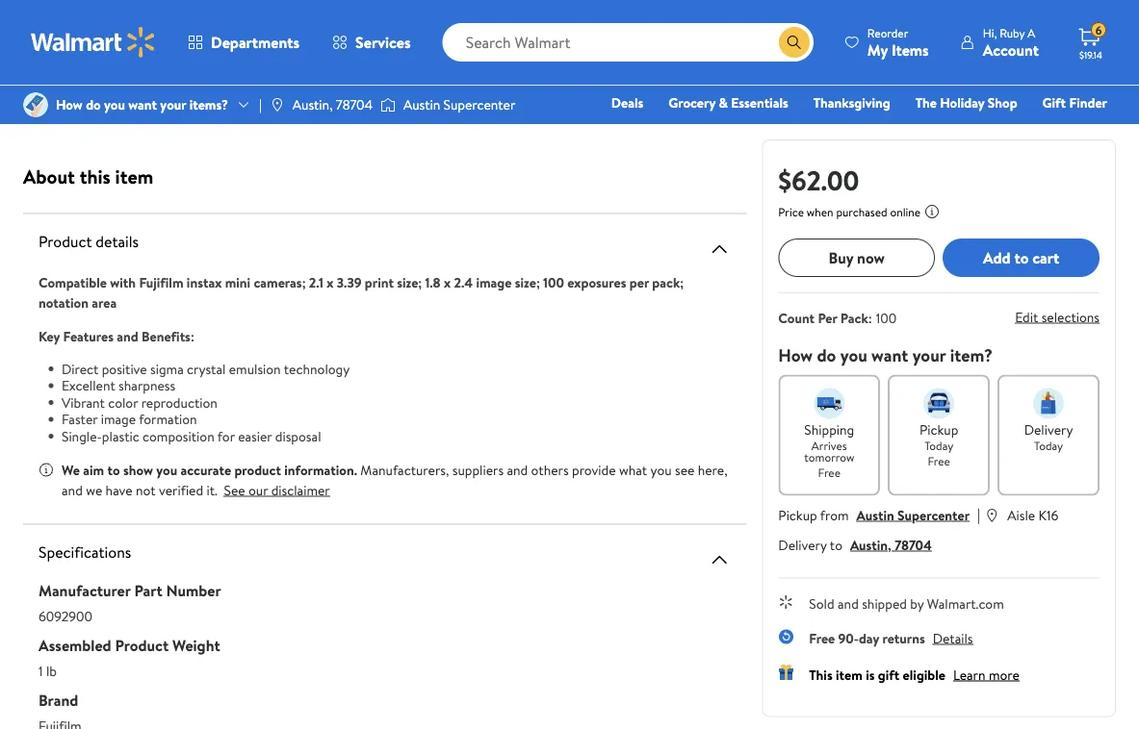 Task type: describe. For each thing, give the bounding box(es) containing it.
we aim to show you accurate product information.
[[62, 461, 357, 480]]

reorder
[[867, 25, 908, 41]]

you down walmart image
[[104, 95, 125, 114]]

intent image for delivery image
[[1033, 389, 1064, 419]]

price when purchased online
[[778, 204, 921, 220]]

add to cart
[[983, 247, 1059, 268]]

compatible
[[39, 273, 107, 292]]

crystal
[[187, 360, 226, 378]]

reorder my items
[[867, 25, 929, 60]]

sigma
[[150, 360, 184, 378]]

your for items?
[[160, 95, 186, 114]]

is
[[866, 666, 875, 685]]

600
[[655, 0, 682, 4]]

home
[[755, 120, 791, 139]]

delivery down the 1817
[[76, 55, 117, 71]]

for
[[217, 427, 235, 446]]

pickup inside pickup from austin supercenter |
[[778, 506, 817, 525]]

edit selections
[[1015, 307, 1100, 326]]

see our disclaimer button
[[224, 481, 330, 500]]

thanksgiving
[[813, 93, 890, 112]]

intent image for shipping image
[[814, 389, 845, 419]]

product details image
[[708, 238, 731, 261]]

disclaimer
[[271, 481, 330, 500]]

my
[[867, 39, 888, 60]]

with
[[110, 273, 136, 292]]

cameras;
[[254, 273, 306, 292]]

and up positive
[[117, 327, 138, 346]]

how for how do you want your item?
[[778, 343, 813, 367]]

information.
[[284, 461, 357, 480]]

technology
[[284, 360, 350, 378]]

about
[[23, 163, 75, 190]]

legal information image
[[924, 204, 940, 220]]

&
[[719, 93, 728, 112]]

90-
[[838, 629, 859, 648]]

1 vertical spatial austin,
[[850, 536, 891, 555]]

 image for austin supercenter
[[380, 95, 396, 115]]

this item is gift eligible learn more
[[809, 666, 1020, 685]]

grocery
[[669, 93, 715, 112]]

what
[[619, 461, 647, 480]]

sharpness
[[118, 376, 175, 395]]

we
[[62, 461, 80, 480]]

1 vertical spatial to
[[107, 461, 120, 480]]

shipping
[[804, 420, 854, 439]]

you up verified
[[156, 461, 177, 480]]

hi,
[[983, 25, 997, 41]]

item?
[[950, 343, 993, 367]]

verified
[[159, 481, 203, 500]]

want for items?
[[128, 95, 157, 114]]

grocery & essentials
[[669, 93, 788, 112]]

intent image for pickup image
[[924, 389, 954, 419]]

not
[[136, 481, 156, 500]]

1 vertical spatial shipping
[[165, 55, 206, 71]]

to for add
[[1014, 247, 1029, 268]]

benefits:
[[142, 327, 194, 346]]

direct positive sigma crystal emulsion technology excellent sharpness vibrant color reproduction faster image formation single-plastic composition for easier disposal
[[62, 360, 350, 446]]

notation
[[39, 293, 88, 312]]

1 horizontal spatial 3+ day shipping
[[414, 13, 491, 29]]

assembled
[[39, 635, 111, 657]]

how do you want your item?
[[778, 343, 993, 367]]

print
[[365, 273, 394, 292]]

pickup today free
[[920, 420, 958, 470]]

gift
[[878, 666, 900, 685]]

0 horizontal spatial 78704
[[336, 95, 373, 114]]

0 vertical spatial day
[[430, 13, 447, 29]]

from
[[820, 506, 849, 525]]

buy
[[829, 247, 853, 268]]

do for how do you want your item?
[[817, 343, 836, 367]]

grocery & essentials link
[[660, 92, 797, 113]]

the holiday shop
[[915, 93, 1017, 112]]

gift finder electronics
[[588, 93, 1107, 139]]

delivery down 'from'
[[778, 536, 827, 555]]

0 vertical spatial shop
[[988, 93, 1017, 112]]

faster
[[62, 410, 98, 429]]

delivery up services
[[360, 13, 402, 29]]

fashion link
[[807, 119, 869, 140]]

see
[[224, 481, 245, 500]]

to for delivery
[[830, 536, 842, 555]]

toy shop
[[678, 120, 730, 139]]

services button
[[316, 19, 427, 65]]

electronics
[[588, 120, 653, 139]]

add to cart button
[[943, 239, 1100, 277]]

gifting made easy image
[[778, 665, 794, 681]]

about this item
[[23, 163, 153, 190]]

1 horizontal spatial shipping
[[450, 13, 491, 29]]

pickup from austin supercenter |
[[778, 504, 980, 525]]

0 vertical spatial |
[[259, 95, 262, 114]]

today for pickup
[[924, 438, 953, 454]]

product group containing 1817
[[27, 0, 277, 91]]

area
[[92, 293, 117, 312]]

tomorrow
[[804, 450, 854, 466]]

0 horizontal spatial 3+ day shipping
[[129, 55, 206, 71]]

3+ inside "product" group
[[129, 55, 142, 71]]

free inside pickup today free
[[928, 454, 950, 470]]

number
[[166, 581, 221, 602]]

we
[[86, 481, 102, 500]]

2 horizontal spatial day
[[859, 629, 879, 648]]

composition
[[143, 427, 214, 446]]

$62.00
[[778, 161, 859, 199]]

ruby
[[1000, 25, 1025, 41]]

shipped
[[862, 595, 907, 614]]

manufacturer part number 6092900 assembled product weight 1 lb
[[39, 581, 221, 681]]

0 vertical spatial product
[[39, 231, 92, 252]]

1 x from the left
[[327, 273, 334, 292]]

austin supercenter
[[403, 95, 515, 114]]

have
[[106, 481, 133, 500]]

6
[[1095, 22, 1102, 38]]

2.4
[[454, 273, 473, 292]]

exposures)
[[596, 4, 669, 25]]

show
[[123, 461, 153, 480]]

exposures
[[567, 273, 626, 292]]

how do you want your items?
[[56, 95, 228, 114]]

mini
[[225, 273, 250, 292]]

pack
[[840, 309, 868, 328]]

services
[[355, 32, 411, 53]]

walmart image
[[31, 27, 156, 58]]

Search search field
[[443, 23, 813, 62]]

one debit
[[960, 120, 1025, 139]]

deals
[[611, 93, 643, 112]]

free 90-day returns details
[[809, 629, 973, 648]]



Task type: locate. For each thing, give the bounding box(es) containing it.
1 vertical spatial 3+ day shipping
[[129, 55, 206, 71]]

and right sold
[[838, 595, 859, 614]]

emulsion
[[229, 360, 281, 378]]

image right "2.4"
[[476, 273, 512, 292]]

$19.14
[[1079, 48, 1102, 61]]

edit
[[1015, 307, 1038, 326]]

to left "cart"
[[1014, 247, 1029, 268]]

3+ day shipping
[[414, 13, 491, 29], [129, 55, 206, 71]]

lb
[[46, 662, 57, 681]]

1 size; from the left
[[397, 273, 422, 292]]

add
[[983, 247, 1011, 268]]

1 vertical spatial want
[[871, 343, 908, 367]]

today
[[924, 438, 953, 454], [1034, 438, 1063, 454]]

1 vertical spatial 100
[[876, 309, 897, 328]]

1 vertical spatial |
[[977, 504, 980, 525]]

your left items? at the left top of the page
[[160, 95, 186, 114]]

1 horizontal spatial  image
[[380, 95, 396, 115]]

0 vertical spatial to
[[1014, 247, 1029, 268]]

size; left 1.8
[[397, 273, 422, 292]]

color
[[686, 0, 723, 4]]

2 vertical spatial to
[[830, 536, 842, 555]]

search icon image
[[786, 35, 802, 50]]

how down count
[[778, 343, 813, 367]]

1 vertical spatial 3+
[[129, 55, 142, 71]]

78704 down austin supercenter button
[[895, 536, 932, 555]]

100 left exposures
[[543, 273, 564, 292]]

your left item?
[[912, 343, 946, 367]]

polaroid 600 color instant film (40 exposures)
[[596, 0, 833, 25]]

count
[[778, 309, 815, 328]]

1 horizontal spatial austin,
[[850, 536, 891, 555]]

free inside shipping arrives tomorrow free
[[818, 465, 841, 481]]

to right 'aim'
[[107, 461, 120, 480]]

image right "faster"
[[101, 410, 136, 429]]

3+ up austin supercenter
[[414, 13, 427, 29]]

2 vertical spatial day
[[859, 629, 879, 648]]

3.39
[[337, 273, 362, 292]]

1
[[39, 662, 43, 681]]

2 x from the left
[[444, 273, 451, 292]]

1 horizontal spatial day
[[430, 13, 447, 29]]

size;
[[397, 273, 422, 292], [515, 273, 540, 292]]

today inside delivery today
[[1034, 438, 1063, 454]]

learn
[[953, 666, 986, 685]]

 image for austin, 78704
[[269, 97, 285, 113]]

0 vertical spatial image
[[476, 273, 512, 292]]

| right items? at the left top of the page
[[259, 95, 262, 114]]

1 vertical spatial 78704
[[895, 536, 932, 555]]

walmart+ link
[[1041, 119, 1116, 140]]

your for item?
[[912, 343, 946, 367]]

registry link
[[877, 119, 943, 140]]

you down pack
[[840, 343, 867, 367]]

x right 2.1
[[327, 273, 334, 292]]

how for how do you want your items?
[[56, 95, 83, 114]]

item left is
[[836, 666, 863, 685]]

| left aisle
[[977, 504, 980, 525]]

day right services dropdown button
[[430, 13, 447, 29]]

free down arrives
[[818, 465, 841, 481]]

plastic
[[102, 427, 139, 446]]

0 horizontal spatial how
[[56, 95, 83, 114]]

0 horizontal spatial product group
[[27, 0, 277, 91]]

 image left austin, 78704
[[269, 97, 285, 113]]

want down :
[[871, 343, 908, 367]]

1 vertical spatial item
[[836, 666, 863, 685]]

delivery
[[360, 13, 402, 29], [76, 55, 117, 71], [1024, 420, 1073, 439], [778, 536, 827, 555]]

provide
[[572, 461, 616, 480]]

do down walmart image
[[86, 95, 101, 114]]

0 vertical spatial how
[[56, 95, 83, 114]]

austin inside pickup from austin supercenter |
[[857, 506, 894, 525]]

0 horizontal spatial supercenter
[[444, 95, 515, 114]]

0 vertical spatial 3+ day shipping
[[414, 13, 491, 29]]

0 horizontal spatial 3+
[[129, 55, 142, 71]]

excellent
[[62, 376, 115, 395]]

direct
[[62, 360, 99, 378]]

austin,
[[293, 95, 333, 114], [850, 536, 891, 555]]

 image right austin, 78704
[[380, 95, 396, 115]]

1 horizontal spatial today
[[1034, 438, 1063, 454]]

1 vertical spatial shop
[[701, 120, 730, 139]]

0 vertical spatial want
[[128, 95, 157, 114]]

product group
[[27, 0, 277, 91], [596, 0, 847, 91]]

:
[[868, 309, 872, 328]]

today down intent image for delivery on the right bottom of page
[[1034, 438, 1063, 454]]

0 vertical spatial austin
[[403, 95, 440, 114]]

2 today from the left
[[1034, 438, 1063, 454]]

size; right "2.4"
[[515, 273, 540, 292]]

product
[[39, 231, 92, 252], [115, 635, 169, 657]]

1 horizontal spatial how
[[778, 343, 813, 367]]

weight
[[172, 635, 220, 657]]

and
[[117, 327, 138, 346], [507, 461, 528, 480], [62, 481, 83, 500], [838, 595, 859, 614]]

shop right toy
[[701, 120, 730, 139]]

items?
[[189, 95, 228, 114]]

item right this
[[115, 163, 153, 190]]

image inside compatible with fujifilm instax mini cameras; 2.1 x 3.39 print size; 1.8 x 2.4 image size; 100 exposures per pack; notation area
[[476, 273, 512, 292]]

details
[[933, 629, 973, 648]]

1 horizontal spatial your
[[912, 343, 946, 367]]

1 product group from the left
[[27, 0, 277, 91]]

aim
[[83, 461, 104, 480]]

1 today from the left
[[924, 438, 953, 454]]

toy
[[678, 120, 698, 139]]

delivery down intent image for delivery on the right bottom of page
[[1024, 420, 1073, 439]]

1 vertical spatial product
[[115, 635, 169, 657]]

2 product group from the left
[[596, 0, 847, 91]]

0 horizontal spatial |
[[259, 95, 262, 114]]

3+ day shipping up how do you want your items?
[[129, 55, 206, 71]]

0 horizontal spatial item
[[115, 163, 153, 190]]

more
[[989, 666, 1020, 685]]

1 vertical spatial your
[[912, 343, 946, 367]]

product inside manufacturer part number 6092900 assembled product weight 1 lb
[[115, 635, 169, 657]]

aisle
[[1007, 506, 1035, 525]]

per
[[818, 309, 837, 328]]

free down the intent image for pickup
[[928, 454, 950, 470]]

pack;
[[652, 273, 684, 292]]

you inside the manufacturers, suppliers and others provide what you see here, and we have not verified it.
[[650, 461, 672, 480]]

0 horizontal spatial shipping
[[165, 55, 206, 71]]

100 right :
[[876, 309, 897, 328]]

austin, down pickup from austin supercenter |
[[850, 536, 891, 555]]

(40
[[809, 0, 833, 4]]

0 vertical spatial shipping
[[450, 13, 491, 29]]

1 horizontal spatial do
[[817, 343, 836, 367]]

0 horizontal spatial your
[[160, 95, 186, 114]]

0 vertical spatial do
[[86, 95, 101, 114]]

walmart.com
[[927, 595, 1004, 614]]

0 horizontal spatial want
[[128, 95, 157, 114]]

0 horizontal spatial image
[[101, 410, 136, 429]]

1 horizontal spatial 78704
[[895, 536, 932, 555]]

today inside pickup today free
[[924, 438, 953, 454]]

toy shop link
[[669, 119, 739, 140]]

free left 90-
[[809, 629, 835, 648]]

100 inside compatible with fujifilm instax mini cameras; 2.1 x 3.39 print size; 1.8 x 2.4 image size; 100 exposures per pack; notation area
[[543, 273, 564, 292]]

product group up '&' on the right of the page
[[596, 0, 847, 91]]

austin
[[403, 95, 440, 114], [857, 506, 894, 525]]

0 horizontal spatial 100
[[543, 273, 564, 292]]

78704 down services dropdown button
[[336, 95, 373, 114]]

1 horizontal spatial austin
[[857, 506, 894, 525]]

1 vertical spatial supercenter
[[897, 506, 970, 525]]

you left see
[[650, 461, 672, 480]]

essentials
[[731, 93, 788, 112]]

3+ day shipping up austin supercenter
[[414, 13, 491, 29]]

0 horizontal spatial do
[[86, 95, 101, 114]]

shipping up austin supercenter
[[450, 13, 491, 29]]

purchased
[[836, 204, 887, 220]]

1 horizontal spatial product group
[[596, 0, 847, 91]]

0 horizontal spatial austin
[[403, 95, 440, 114]]

fujifilm
[[139, 273, 183, 292]]

1 horizontal spatial product
[[115, 635, 169, 657]]

1 vertical spatial do
[[817, 343, 836, 367]]

0 horizontal spatial  image
[[269, 97, 285, 113]]

0 vertical spatial item
[[115, 163, 153, 190]]

color
[[108, 393, 138, 412]]

0 vertical spatial 100
[[543, 273, 564, 292]]

today down the intent image for pickup
[[924, 438, 953, 454]]

price
[[778, 204, 804, 220]]

1 horizontal spatial 3+
[[414, 13, 427, 29]]

1 horizontal spatial |
[[977, 504, 980, 525]]

0 horizontal spatial shop
[[701, 120, 730, 139]]

do down per
[[817, 343, 836, 367]]

debit
[[992, 120, 1025, 139]]

and down we
[[62, 481, 83, 500]]

austin down services
[[403, 95, 440, 114]]

how down walmart image
[[56, 95, 83, 114]]

when
[[807, 204, 833, 220]]

1 horizontal spatial want
[[871, 343, 908, 367]]

0 vertical spatial austin,
[[293, 95, 333, 114]]

part
[[134, 581, 162, 602]]

k16
[[1039, 506, 1059, 525]]

austin up 'austin, 78704' button
[[857, 506, 894, 525]]

1.8
[[425, 273, 441, 292]]

image inside the direct positive sigma crystal emulsion technology excellent sharpness vibrant color reproduction faster image formation single-plastic composition for easier disposal
[[101, 410, 136, 429]]

6092900
[[39, 607, 92, 626]]

product details
[[39, 231, 139, 252]]

100
[[543, 273, 564, 292], [876, 309, 897, 328]]

sold
[[809, 595, 834, 614]]

0 horizontal spatial to
[[107, 461, 120, 480]]

home link
[[747, 119, 799, 140]]

1 horizontal spatial supercenter
[[897, 506, 970, 525]]

learn more button
[[953, 666, 1020, 685]]

1 horizontal spatial size;
[[515, 273, 540, 292]]

our
[[248, 481, 268, 500]]

do for how do you want your items?
[[86, 95, 101, 114]]

want left items? at the left top of the page
[[128, 95, 157, 114]]

others
[[531, 461, 569, 480]]

1 vertical spatial image
[[101, 410, 136, 429]]

0 horizontal spatial size;
[[397, 273, 422, 292]]

0 horizontal spatial today
[[924, 438, 953, 454]]

reproduction
[[141, 393, 217, 412]]

austin, down departments
[[293, 95, 333, 114]]

shop up debit
[[988, 93, 1017, 112]]

shipping
[[450, 13, 491, 29], [165, 55, 206, 71]]

buy now
[[829, 247, 885, 268]]

0 vertical spatial 78704
[[336, 95, 373, 114]]

product up compatible
[[39, 231, 92, 252]]

1 horizontal spatial 100
[[876, 309, 897, 328]]

|
[[259, 95, 262, 114], [977, 504, 980, 525]]

1 horizontal spatial x
[[444, 273, 451, 292]]

see our disclaimer
[[224, 481, 330, 500]]

3+ up how do you want your items?
[[129, 55, 142, 71]]

2 horizontal spatial to
[[1014, 247, 1029, 268]]

1 horizontal spatial item
[[836, 666, 863, 685]]

product group up how do you want your items?
[[27, 0, 277, 91]]

details
[[96, 231, 139, 252]]

buy now button
[[778, 239, 935, 277]]

1 horizontal spatial image
[[476, 273, 512, 292]]

day left 'returns'
[[859, 629, 879, 648]]

1 vertical spatial austin
[[857, 506, 894, 525]]

product left weight
[[115, 635, 169, 657]]

product group containing polaroid 600 color instant film (40 exposures)
[[596, 0, 847, 91]]

x right 1.8
[[444, 273, 451, 292]]

shipping up items? at the left top of the page
[[165, 55, 206, 71]]

 image
[[380, 95, 396, 115], [269, 97, 285, 113]]

want for item?
[[871, 343, 908, 367]]

to inside 'button'
[[1014, 247, 1029, 268]]

 image
[[23, 92, 48, 117]]

finder
[[1069, 93, 1107, 112]]

vibrant
[[62, 393, 105, 412]]

film
[[776, 0, 805, 4]]

0 horizontal spatial day
[[145, 55, 162, 71]]

1 horizontal spatial shop
[[988, 93, 1017, 112]]

0 horizontal spatial product
[[39, 231, 92, 252]]

0 vertical spatial your
[[160, 95, 186, 114]]

deals link
[[603, 92, 652, 113]]

0 vertical spatial 3+
[[414, 13, 427, 29]]

1 vertical spatial how
[[778, 343, 813, 367]]

0 vertical spatial supercenter
[[444, 95, 515, 114]]

instant
[[727, 0, 773, 4]]

and left others
[[507, 461, 528, 480]]

day up how do you want your items?
[[145, 55, 162, 71]]

austin supercenter button
[[857, 506, 970, 525]]

2.1
[[309, 273, 323, 292]]

1 vertical spatial day
[[145, 55, 162, 71]]

1 horizontal spatial to
[[830, 536, 842, 555]]

supercenter
[[444, 95, 515, 114], [897, 506, 970, 525]]

today for delivery
[[1034, 438, 1063, 454]]

Walmart Site-Wide search field
[[443, 23, 813, 62]]

one
[[960, 120, 989, 139]]

specifications image
[[708, 549, 731, 572]]

0 horizontal spatial austin,
[[293, 95, 333, 114]]

2 size; from the left
[[515, 273, 540, 292]]

item
[[115, 163, 153, 190], [836, 666, 863, 685]]

0 horizontal spatial x
[[327, 273, 334, 292]]

supercenter inside pickup from austin supercenter |
[[897, 506, 970, 525]]

to down 'from'
[[830, 536, 842, 555]]



Task type: vqa. For each thing, say whether or not it's contained in the screenshot.
Shop
yes



